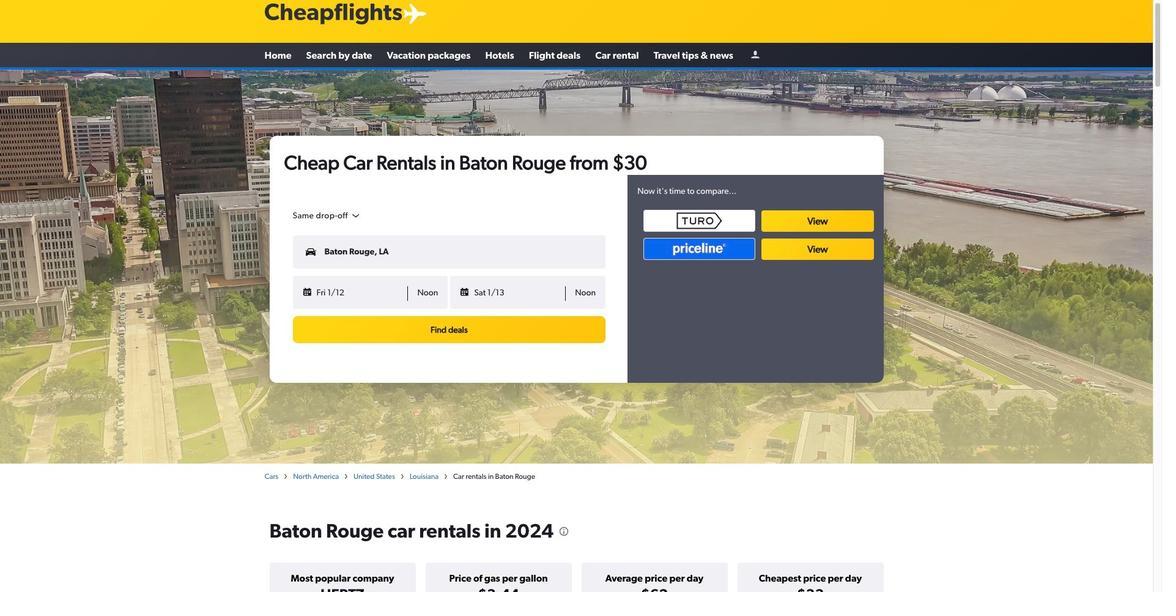 Task type: describe. For each thing, give the bounding box(es) containing it.
priceline image
[[644, 238, 756, 260]]

Car drop-off location Same drop-off field
[[293, 210, 361, 221]]

baton rouge image
[[0, 70, 1153, 464]]



Task type: vqa. For each thing, say whether or not it's contained in the screenshot.
Car drop-off location Same drop-off field
yes



Task type: locate. For each thing, give the bounding box(es) containing it.
None text field
[[293, 235, 606, 268]]

expedia image
[[671, 239, 732, 252]]

autoeurope image
[[779, 240, 840, 250]]

turo image
[[644, 210, 756, 232]]

None text field
[[293, 276, 606, 309]]



